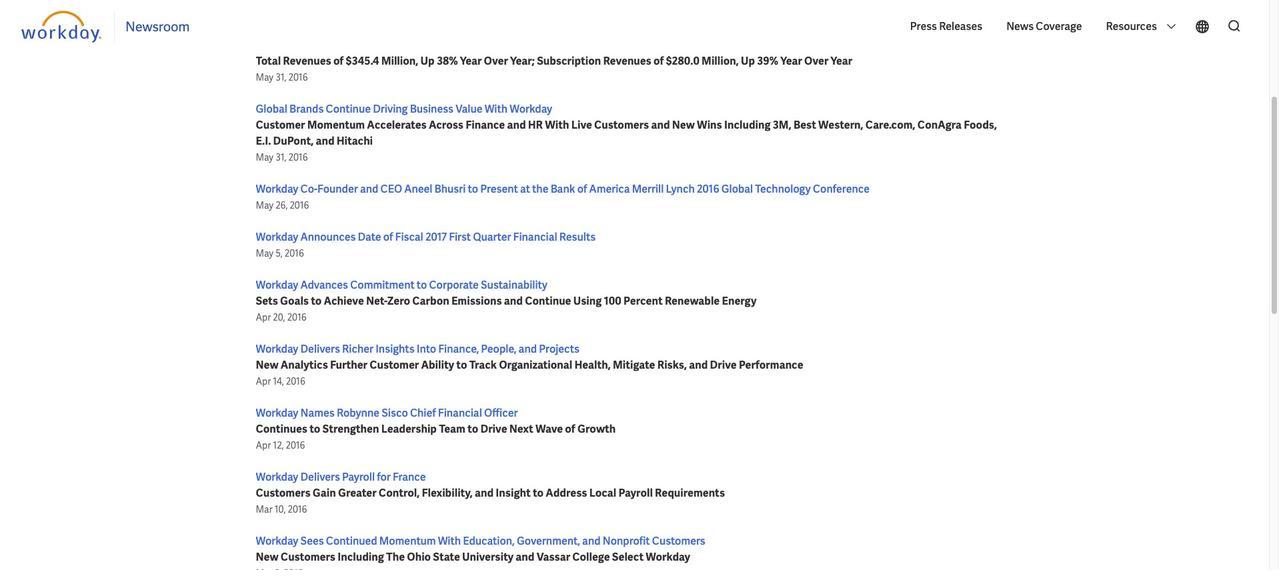 Task type: locate. For each thing, give the bounding box(es) containing it.
workday inside workday advances commitment to corporate sustainability sets goals to achieve net-zero carbon emissions and continue using 100 percent renewable energy apr 20, 2016
[[256, 278, 298, 292]]

renewable
[[665, 294, 720, 308]]

1 vertical spatial delivers
[[301, 470, 340, 484]]

goals
[[280, 294, 309, 308]]

over right 39%
[[805, 54, 829, 68]]

1 horizontal spatial drive
[[710, 358, 737, 372]]

31,
[[276, 71, 287, 83], [276, 151, 287, 163]]

year right 39%
[[781, 54, 802, 68]]

officer
[[484, 406, 518, 420]]

workday down 12,
[[256, 470, 298, 484]]

bank
[[551, 182, 575, 196]]

bhusri
[[435, 182, 466, 196]]

drive down officer
[[481, 422, 507, 436]]

0 horizontal spatial including
[[338, 550, 384, 564]]

apr left 14, on the left bottom of page
[[256, 376, 271, 388]]

emissions
[[452, 294, 502, 308]]

and inside workday delivers payroll for france customers gain greater control, flexibility, and insight to address local payroll requirements mar 10, 2016
[[475, 486, 494, 500]]

chief
[[410, 406, 436, 420]]

1 apr from the top
[[256, 312, 271, 324]]

1 horizontal spatial financial
[[513, 230, 557, 244]]

drive
[[710, 358, 737, 372], [481, 422, 507, 436]]

2 vertical spatial apr
[[256, 440, 271, 452]]

to down names
[[310, 422, 320, 436]]

over
[[484, 54, 508, 68], [805, 54, 829, 68]]

workday
[[510, 102, 552, 116], [256, 182, 298, 196], [256, 230, 298, 244], [256, 278, 298, 292], [256, 342, 298, 356], [256, 406, 298, 420], [256, 470, 298, 484], [256, 534, 298, 548], [646, 550, 691, 564]]

1 vertical spatial continue
[[525, 294, 571, 308]]

workday inside workday delivers richer insights into finance, people, and projects new analytics further customer ability to track organizational health, mitigate risks, and drive performance apr 14, 2016
[[256, 342, 298, 356]]

0 horizontal spatial revenues
[[283, 54, 331, 68]]

1 horizontal spatial momentum
[[379, 534, 436, 548]]

0 horizontal spatial drive
[[481, 422, 507, 436]]

2016 inside workday delivers payroll for france customers gain greater control, flexibility, and insight to address local payroll requirements mar 10, 2016
[[288, 504, 307, 516]]

0 horizontal spatial with
[[438, 534, 461, 548]]

1 vertical spatial with
[[545, 118, 569, 132]]

14,
[[273, 376, 284, 388]]

customers inside workday delivers payroll for france customers gain greater control, flexibility, and insight to address local payroll requirements mar 10, 2016
[[256, 486, 311, 500]]

0 vertical spatial global
[[256, 102, 287, 116]]

may down total
[[256, 71, 274, 83]]

health,
[[575, 358, 611, 372]]

releases
[[939, 19, 983, 33]]

strengthen
[[322, 422, 379, 436]]

1 vertical spatial 31,
[[276, 151, 287, 163]]

payroll right local
[[619, 486, 653, 500]]

workday inside workday announces date of fiscal 2017 first quarter financial results may 5, 2016
[[256, 230, 298, 244]]

and down sustainability
[[504, 294, 523, 308]]

up left 38%
[[421, 54, 435, 68]]

2016 inside workday announces date of fiscal 2017 first quarter financial results may 5, 2016
[[285, 247, 304, 259]]

value
[[456, 102, 483, 116]]

of inside workday names robynne sisco chief financial officer continues to strengthen leadership team to drive next wave of growth apr 12, 2016
[[565, 422, 576, 436]]

workday co-founder and ceo aneel bhusri to present at the bank of america merrill lynch 2016 global technology conference link
[[256, 182, 870, 196]]

present
[[480, 182, 518, 196]]

workday names robynne sisco chief financial officer link
[[256, 406, 518, 420]]

0 vertical spatial apr
[[256, 312, 271, 324]]

0 vertical spatial customer
[[256, 118, 305, 132]]

address
[[546, 486, 587, 500]]

million, right $345.4
[[381, 54, 418, 68]]

continue down sustainability
[[525, 294, 571, 308]]

insight
[[496, 486, 531, 500]]

continue
[[326, 102, 371, 116], [525, 294, 571, 308]]

2 may from the top
[[256, 151, 274, 163]]

2016 inside workday delivers richer insights into finance, people, and projects new analytics further customer ability to track organizational health, mitigate risks, and drive performance apr 14, 2016
[[286, 376, 305, 388]]

projects
[[539, 342, 580, 356]]

requirements
[[655, 486, 725, 500]]

momentum up the ohio
[[379, 534, 436, 548]]

delivers inside workday delivers richer insights into finance, people, and projects new analytics further customer ability to track organizational health, mitigate risks, and drive performance apr 14, 2016
[[301, 342, 340, 356]]

0 horizontal spatial momentum
[[307, 118, 365, 132]]

with right hr
[[545, 118, 569, 132]]

1 horizontal spatial global
[[722, 182, 753, 196]]

resources link
[[1100, 9, 1184, 44]]

1 vertical spatial momentum
[[379, 534, 436, 548]]

total
[[256, 54, 281, 68]]

workday advances commitment to corporate sustainability link
[[256, 278, 547, 292]]

workday delivers payroll for france customers gain greater control, flexibility, and insight to address local payroll requirements mar 10, 2016
[[256, 470, 725, 516]]

select
[[612, 550, 644, 564]]

year;
[[510, 54, 535, 68]]

up left 39%
[[741, 54, 755, 68]]

delivers for richer
[[301, 342, 340, 356]]

and left insight
[[475, 486, 494, 500]]

may inside total revenues of $345.4 million, up 38% year over year; subscription revenues of $280.0 million, up 39% year over year may 31, 2016
[[256, 71, 274, 83]]

0 vertical spatial including
[[724, 118, 771, 132]]

2017
[[425, 230, 447, 244]]

and left ceo
[[360, 182, 378, 196]]

and up organizational
[[519, 342, 537, 356]]

0 horizontal spatial global
[[256, 102, 287, 116]]

including down continued
[[338, 550, 384, 564]]

newsroom link
[[125, 18, 190, 35]]

1 vertical spatial customer
[[370, 358, 419, 372]]

workday for date
[[256, 230, 298, 244]]

year up the western, at the top of page
[[831, 54, 853, 68]]

workday up analytics
[[256, 342, 298, 356]]

1 vertical spatial new
[[256, 358, 279, 372]]

including left 3m,
[[724, 118, 771, 132]]

local
[[589, 486, 617, 500]]

workday up hr
[[510, 102, 552, 116]]

1 horizontal spatial payroll
[[619, 486, 653, 500]]

1 horizontal spatial with
[[485, 102, 508, 116]]

Search text field
[[485, 0, 709, 8]]

2016 right 12,
[[286, 440, 305, 452]]

workday inside workday names robynne sisco chief financial officer continues to strengthen leadership team to drive next wave of growth apr 12, 2016
[[256, 406, 298, 420]]

with up finance
[[485, 102, 508, 116]]

lynch
[[666, 182, 695, 196]]

to right insight
[[533, 486, 544, 500]]

2 million, from the left
[[702, 54, 739, 68]]

with up state
[[438, 534, 461, 548]]

mar
[[256, 504, 273, 516]]

1 horizontal spatial including
[[724, 118, 771, 132]]

1 vertical spatial financial
[[438, 406, 482, 420]]

further
[[330, 358, 368, 372]]

0 vertical spatial continue
[[326, 102, 371, 116]]

financial up team
[[438, 406, 482, 420]]

1 horizontal spatial revenues
[[603, 54, 652, 68]]

vassar
[[537, 550, 570, 564]]

31, inside total revenues of $345.4 million, up 38% year over year; subscription revenues of $280.0 million, up 39% year over year may 31, 2016
[[276, 71, 287, 83]]

customers right live
[[594, 118, 649, 132]]

workday for richer
[[256, 342, 298, 356]]

may
[[256, 71, 274, 83], [256, 151, 274, 163], [256, 199, 274, 211], [256, 247, 274, 259]]

0 horizontal spatial up
[[421, 54, 435, 68]]

wins
[[697, 118, 722, 132]]

and down government,
[[516, 550, 535, 564]]

to down 'finance,' in the left bottom of the page
[[456, 358, 467, 372]]

3 year from the left
[[831, 54, 853, 68]]

may left 5,
[[256, 247, 274, 259]]

2016 right 10,
[[288, 504, 307, 516]]

france
[[393, 470, 426, 484]]

3m,
[[773, 118, 792, 132]]

insights
[[376, 342, 415, 356]]

global up e.i.
[[256, 102, 287, 116]]

new inside workday delivers richer insights into finance, people, and projects new analytics further customer ability to track organizational health, mitigate risks, and drive performance apr 14, 2016
[[256, 358, 279, 372]]

million, right $280.0
[[702, 54, 739, 68]]

0 horizontal spatial continue
[[326, 102, 371, 116]]

1 horizontal spatial continue
[[525, 294, 571, 308]]

2 up from the left
[[741, 54, 755, 68]]

with
[[485, 102, 508, 116], [545, 118, 569, 132], [438, 534, 461, 548]]

31, down dupont,
[[276, 151, 287, 163]]

2 delivers from the top
[[301, 470, 340, 484]]

3 may from the top
[[256, 199, 274, 211]]

workday inside workday delivers payroll for france customers gain greater control, flexibility, and insight to address local payroll requirements mar 10, 2016
[[256, 470, 298, 484]]

payroll up greater
[[342, 470, 375, 484]]

sustainability
[[481, 278, 547, 292]]

1 31, from the top
[[276, 71, 287, 83]]

sets
[[256, 294, 278, 308]]

revenues
[[283, 54, 331, 68], [603, 54, 652, 68]]

press releases link
[[904, 9, 989, 44]]

of right wave
[[565, 422, 576, 436]]

workday up continues
[[256, 406, 298, 420]]

1 horizontal spatial customer
[[370, 358, 419, 372]]

new inside global brands continue driving business value with workday customer momentum accelerates across finance and hr with live customers and new wins including 3m, best western, care.com, conagra foods, e.i. dupont, and hitachi may 31, 2016
[[672, 118, 695, 132]]

0 vertical spatial momentum
[[307, 118, 365, 132]]

globe icon image
[[1195, 19, 1211, 35]]

0 horizontal spatial year
[[460, 54, 482, 68]]

apr inside workday delivers richer insights into finance, people, and projects new analytics further customer ability to track organizational health, mitigate risks, and drive performance apr 14, 2016
[[256, 376, 271, 388]]

richer
[[342, 342, 374, 356]]

customers up 10,
[[256, 486, 311, 500]]

organizational
[[499, 358, 573, 372]]

None search field
[[1219, 13, 1248, 41]]

workday for continued
[[256, 534, 298, 548]]

0 vertical spatial new
[[672, 118, 695, 132]]

1 over from the left
[[484, 54, 508, 68]]

31, down total
[[276, 71, 287, 83]]

announces
[[301, 230, 356, 244]]

1 horizontal spatial over
[[805, 54, 829, 68]]

may inside global brands continue driving business value with workday customer momentum accelerates across finance and hr with live customers and new wins including 3m, best western, care.com, conagra foods, e.i. dupont, and hitachi may 31, 2016
[[256, 151, 274, 163]]

workday inside workday co-founder and ceo aneel bhusri to present at the bank of america merrill lynch 2016 global technology conference may 26, 2016
[[256, 182, 298, 196]]

and left hitachi
[[316, 134, 335, 148]]

2 horizontal spatial year
[[831, 54, 853, 68]]

delivers up analytics
[[301, 342, 340, 356]]

1 horizontal spatial million,
[[702, 54, 739, 68]]

at
[[520, 182, 530, 196]]

to right team
[[468, 422, 478, 436]]

workday up 5,
[[256, 230, 298, 244]]

delivers inside workday delivers payroll for france customers gain greater control, flexibility, and insight to address local payroll requirements mar 10, 2016
[[301, 470, 340, 484]]

0 vertical spatial financial
[[513, 230, 557, 244]]

0 horizontal spatial customer
[[256, 118, 305, 132]]

0 horizontal spatial million,
[[381, 54, 418, 68]]

to right bhusri
[[468, 182, 478, 196]]

1 horizontal spatial up
[[741, 54, 755, 68]]

new up 14, on the left bottom of page
[[256, 358, 279, 372]]

founder
[[318, 182, 358, 196]]

across
[[429, 118, 464, 132]]

drive left the performance
[[710, 358, 737, 372]]

2 horizontal spatial with
[[545, 118, 569, 132]]

workday for robynne
[[256, 406, 298, 420]]

workday up 26,
[[256, 182, 298, 196]]

1 may from the top
[[256, 71, 274, 83]]

0 horizontal spatial over
[[484, 54, 508, 68]]

4 may from the top
[[256, 247, 274, 259]]

news coverage link
[[1000, 9, 1089, 44]]

corporate
[[429, 278, 479, 292]]

the
[[532, 182, 549, 196]]

ohio
[[407, 550, 431, 564]]

0 horizontal spatial financial
[[438, 406, 482, 420]]

0 vertical spatial 31,
[[276, 71, 287, 83]]

1 revenues from the left
[[283, 54, 331, 68]]

2 year from the left
[[781, 54, 802, 68]]

2016
[[289, 71, 308, 83], [289, 151, 308, 163], [697, 182, 719, 196], [290, 199, 309, 211], [285, 247, 304, 259], [287, 312, 307, 324], [286, 376, 305, 388], [286, 440, 305, 452], [288, 504, 307, 516]]

customer up dupont,
[[256, 118, 305, 132]]

momentum up hitachi
[[307, 118, 365, 132]]

customer down insights
[[370, 358, 419, 372]]

wave
[[536, 422, 563, 436]]

aneel
[[404, 182, 433, 196]]

fiscal
[[395, 230, 423, 244]]

1 delivers from the top
[[301, 342, 340, 356]]

revenues right total
[[283, 54, 331, 68]]

of right date
[[383, 230, 393, 244]]

momentum inside global brands continue driving business value with workday customer momentum accelerates across finance and hr with live customers and new wins including 3m, best western, care.com, conagra foods, e.i. dupont, and hitachi may 31, 2016
[[307, 118, 365, 132]]

global left "technology"
[[722, 182, 753, 196]]

revenues left $280.0
[[603, 54, 652, 68]]

delivers for payroll
[[301, 470, 340, 484]]

and
[[507, 118, 526, 132], [651, 118, 670, 132], [316, 134, 335, 148], [360, 182, 378, 196], [504, 294, 523, 308], [519, 342, 537, 356], [689, 358, 708, 372], [475, 486, 494, 500], [582, 534, 601, 548], [516, 550, 535, 564]]

accelerates
[[367, 118, 427, 132]]

2 vertical spatial new
[[256, 550, 279, 564]]

1 horizontal spatial year
[[781, 54, 802, 68]]

continue up hitachi
[[326, 102, 371, 116]]

new
[[672, 118, 695, 132], [256, 358, 279, 372], [256, 550, 279, 564]]

may inside workday announces date of fiscal 2017 first quarter financial results may 5, 2016
[[256, 247, 274, 259]]

apr left 20,
[[256, 312, 271, 324]]

financial inside workday announces date of fiscal 2017 first quarter financial results may 5, 2016
[[513, 230, 557, 244]]

100
[[604, 294, 622, 308]]

2 vertical spatial with
[[438, 534, 461, 548]]

1 vertical spatial payroll
[[619, 486, 653, 500]]

customer
[[256, 118, 305, 132], [370, 358, 419, 372]]

2016 down dupont,
[[289, 151, 308, 163]]

2 31, from the top
[[276, 151, 287, 163]]

to
[[468, 182, 478, 196], [417, 278, 427, 292], [311, 294, 322, 308], [456, 358, 467, 372], [310, 422, 320, 436], [468, 422, 478, 436], [533, 486, 544, 500]]

workday announces date of fiscal 2017 first quarter financial results link
[[256, 230, 596, 244]]

2016 right 14, on the left bottom of page
[[286, 376, 305, 388]]

gain
[[313, 486, 336, 500]]

continue inside workday advances commitment to corporate sustainability sets goals to achieve net-zero carbon emissions and continue using 100 percent renewable energy apr 20, 2016
[[525, 294, 571, 308]]

year right 38%
[[460, 54, 482, 68]]

2 apr from the top
[[256, 376, 271, 388]]

momentum
[[307, 118, 365, 132], [379, 534, 436, 548]]

0 vertical spatial drive
[[710, 358, 737, 372]]

0 vertical spatial payroll
[[342, 470, 375, 484]]

1 vertical spatial apr
[[256, 376, 271, 388]]

new down mar
[[256, 550, 279, 564]]

2016 up brands in the top of the page
[[289, 71, 308, 83]]

global
[[256, 102, 287, 116], [722, 182, 753, 196]]

new left wins
[[672, 118, 695, 132]]

of right bank on the top of page
[[577, 182, 587, 196]]

delivers up gain
[[301, 470, 340, 484]]

2016 right 5,
[[285, 247, 304, 259]]

apr left 12,
[[256, 440, 271, 452]]

financial left results
[[513, 230, 557, 244]]

of
[[333, 54, 344, 68], [654, 54, 664, 68], [577, 182, 587, 196], [383, 230, 393, 244], [565, 422, 576, 436]]

over left year;
[[484, 54, 508, 68]]

live
[[571, 118, 592, 132]]

workday delivers richer insights into finance, people, and projects new analytics further customer ability to track organizational health, mitigate risks, and drive performance apr 14, 2016
[[256, 342, 804, 388]]

workday down 10,
[[256, 534, 298, 548]]

2016 down goals
[[287, 312, 307, 324]]

1 vertical spatial global
[[722, 182, 753, 196]]

1 vertical spatial drive
[[481, 422, 507, 436]]

0 vertical spatial delivers
[[301, 342, 340, 356]]

education,
[[463, 534, 515, 548]]

may left 26,
[[256, 199, 274, 211]]

may down e.i.
[[256, 151, 274, 163]]

customers inside global brands continue driving business value with workday customer momentum accelerates across finance and hr with live customers and new wins including 3m, best western, care.com, conagra foods, e.i. dupont, and hitachi may 31, 2016
[[594, 118, 649, 132]]

carbon
[[412, 294, 449, 308]]

sees
[[301, 534, 324, 548]]

3 apr from the top
[[256, 440, 271, 452]]

12,
[[273, 440, 284, 452]]

0 horizontal spatial payroll
[[342, 470, 375, 484]]

workday up sets
[[256, 278, 298, 292]]

1 vertical spatial including
[[338, 550, 384, 564]]



Task type: describe. For each thing, give the bounding box(es) containing it.
people,
[[481, 342, 517, 356]]

total revenues of $345.4 million, up 38% year over year; subscription revenues of $280.0 million, up 39% year over year may 31, 2016
[[256, 54, 853, 83]]

energy
[[722, 294, 757, 308]]

best
[[794, 118, 816, 132]]

workday announces date of fiscal 2017 first quarter financial results may 5, 2016
[[256, 230, 596, 259]]

workday sees continued momentum with education, government, and nonprofit customers new customers including the ohio state university and vassar college select workday
[[256, 534, 706, 564]]

2016 right 26,
[[290, 199, 309, 211]]

39%
[[757, 54, 779, 68]]

1 up from the left
[[421, 54, 435, 68]]

workday inside global brands continue driving business value with workday customer momentum accelerates across finance and hr with live customers and new wins including 3m, best western, care.com, conagra foods, e.i. dupont, and hitachi may 31, 2016
[[510, 102, 552, 116]]

to up carbon on the left
[[417, 278, 427, 292]]

drive inside workday names robynne sisco chief financial officer continues to strengthen leadership team to drive next wave of growth apr 12, 2016
[[481, 422, 507, 436]]

sisco
[[382, 406, 408, 420]]

financial inside workday names robynne sisco chief financial officer continues to strengthen leadership team to drive next wave of growth apr 12, 2016
[[438, 406, 482, 420]]

customer inside workday delivers richer insights into finance, people, and projects new analytics further customer ability to track organizational health, mitigate risks, and drive performance apr 14, 2016
[[370, 358, 419, 372]]

workday right select
[[646, 550, 691, 564]]

conference
[[813, 182, 870, 196]]

robynne
[[337, 406, 380, 420]]

results
[[559, 230, 596, 244]]

names
[[301, 406, 335, 420]]

growth
[[578, 422, 616, 436]]

ability
[[421, 358, 454, 372]]

customer inside global brands continue driving business value with workday customer momentum accelerates across finance and hr with live customers and new wins including 3m, best western, care.com, conagra foods, e.i. dupont, and hitachi may 31, 2016
[[256, 118, 305, 132]]

26,
[[276, 199, 288, 211]]

global inside global brands continue driving business value with workday customer momentum accelerates across finance and hr with live customers and new wins including 3m, best western, care.com, conagra foods, e.i. dupont, and hitachi may 31, 2016
[[256, 102, 287, 116]]

newsroom
[[125, 18, 190, 35]]

workday advances commitment to corporate sustainability sets goals to achieve net-zero carbon emissions and continue using 100 percent renewable energy apr 20, 2016
[[256, 278, 757, 324]]

net-
[[366, 294, 387, 308]]

mitigate
[[613, 358, 655, 372]]

1 million, from the left
[[381, 54, 418, 68]]

workday co-founder and ceo aneel bhusri to present at the bank of america merrill lynch 2016 global technology conference may 26, 2016
[[256, 182, 870, 211]]

zero
[[387, 294, 410, 308]]

to inside workday delivers payroll for france customers gain greater control, flexibility, and insight to address local payroll requirements mar 10, 2016
[[533, 486, 544, 500]]

and inside workday co-founder and ceo aneel bhusri to present at the bank of america merrill lynch 2016 global technology conference may 26, 2016
[[360, 182, 378, 196]]

nonprofit
[[603, 534, 650, 548]]

flexibility,
[[422, 486, 473, 500]]

western,
[[819, 118, 864, 132]]

ceo
[[381, 182, 402, 196]]

government,
[[517, 534, 580, 548]]

including inside global brands continue driving business value with workday customer momentum accelerates across finance and hr with live customers and new wins including 3m, best western, care.com, conagra foods, e.i. dupont, and hitachi may 31, 2016
[[724, 118, 771, 132]]

greater
[[338, 486, 377, 500]]

and inside workday advances commitment to corporate sustainability sets goals to achieve net-zero carbon emissions and continue using 100 percent renewable energy apr 20, 2016
[[504, 294, 523, 308]]

driving
[[373, 102, 408, 116]]

20,
[[273, 312, 285, 324]]

global brands continue driving business value with workday link
[[256, 102, 552, 116]]

2016 inside workday names robynne sisco chief financial officer continues to strengthen leadership team to drive next wave of growth apr 12, 2016
[[286, 440, 305, 452]]

and right risks, at bottom right
[[689, 358, 708, 372]]

america
[[589, 182, 630, 196]]

of left $280.0
[[654, 54, 664, 68]]

conagra
[[918, 118, 962, 132]]

customers down sees
[[281, 550, 336, 564]]

including inside workday sees continued momentum with education, government, and nonprofit customers new customers including the ohio state university and vassar college select workday
[[338, 550, 384, 564]]

press releases
[[910, 19, 983, 33]]

care.com,
[[866, 118, 916, 132]]

may inside workday co-founder and ceo aneel bhusri to present at the bank of america merrill lynch 2016 global technology conference may 26, 2016
[[256, 199, 274, 211]]

2 revenues from the left
[[603, 54, 652, 68]]

press
[[910, 19, 937, 33]]

2016 right lynch
[[697, 182, 719, 196]]

brands
[[290, 102, 324, 116]]

continue inside global brands continue driving business value with workday customer momentum accelerates across finance and hr with live customers and new wins including 3m, best western, care.com, conagra foods, e.i. dupont, and hitachi may 31, 2016
[[326, 102, 371, 116]]

to inside workday co-founder and ceo aneel bhusri to present at the bank of america merrill lynch 2016 global technology conference may 26, 2016
[[468, 182, 478, 196]]

new inside workday sees continued momentum with education, government, and nonprofit customers new customers including the ohio state university and vassar college select workday
[[256, 550, 279, 564]]

10,
[[275, 504, 286, 516]]

dupont,
[[273, 134, 314, 148]]

1 year from the left
[[460, 54, 482, 68]]

2016 inside global brands continue driving business value with workday customer momentum accelerates across finance and hr with live customers and new wins including 3m, best western, care.com, conagra foods, e.i. dupont, and hitachi may 31, 2016
[[289, 151, 308, 163]]

momentum inside workday sees continued momentum with education, government, and nonprofit customers new customers including the ohio state university and vassar college select workday
[[379, 534, 436, 548]]

commitment
[[350, 278, 415, 292]]

business
[[410, 102, 454, 116]]

for
[[377, 470, 391, 484]]

customers down requirements
[[652, 534, 706, 548]]

workday delivers payroll for france link
[[256, 470, 426, 484]]

and up college
[[582, 534, 601, 548]]

co-
[[301, 182, 318, 196]]

of left $345.4
[[333, 54, 344, 68]]

workday for payroll
[[256, 470, 298, 484]]

with inside workday sees continued momentum with education, government, and nonprofit customers new customers including the ohio state university and vassar college select workday
[[438, 534, 461, 548]]

achieve
[[324, 294, 364, 308]]

e.i.
[[256, 134, 271, 148]]

quarter
[[473, 230, 511, 244]]

first
[[449, 230, 471, 244]]

hitachi
[[337, 134, 373, 148]]

percent
[[624, 294, 663, 308]]

into
[[417, 342, 436, 356]]

advances
[[301, 278, 348, 292]]

0 vertical spatial with
[[485, 102, 508, 116]]

workday delivers richer insights into finance, people, and projects link
[[256, 342, 580, 356]]

news coverage
[[1007, 19, 1082, 33]]

of inside workday co-founder and ceo aneel bhusri to present at the bank of america merrill lynch 2016 global technology conference may 26, 2016
[[577, 182, 587, 196]]

and left wins
[[651, 118, 670, 132]]

and left hr
[[507, 118, 526, 132]]

2 over from the left
[[805, 54, 829, 68]]

go to the newsroom homepage image
[[21, 11, 103, 43]]

$280.0
[[666, 54, 700, 68]]

to inside workday delivers richer insights into finance, people, and projects new analytics further customer ability to track organizational health, mitigate risks, and drive performance apr 14, 2016
[[456, 358, 467, 372]]

apr inside workday advances commitment to corporate sustainability sets goals to achieve net-zero carbon emissions and continue using 100 percent renewable energy apr 20, 2016
[[256, 312, 271, 324]]

merrill
[[632, 182, 664, 196]]

the
[[386, 550, 405, 564]]

workday for founder
[[256, 182, 298, 196]]

risks,
[[658, 358, 687, 372]]

apr inside workday names robynne sisco chief financial officer continues to strengthen leadership team to drive next wave of growth apr 12, 2016
[[256, 440, 271, 452]]

31, inside global brands continue driving business value with workday customer momentum accelerates across finance and hr with live customers and new wins including 3m, best western, care.com, conagra foods, e.i. dupont, and hitachi may 31, 2016
[[276, 151, 287, 163]]

to down the advances on the left of the page
[[311, 294, 322, 308]]

$345.4
[[346, 54, 379, 68]]

performance
[[739, 358, 804, 372]]

analytics
[[281, 358, 328, 372]]

state
[[433, 550, 460, 564]]

drive inside workday delivers richer insights into finance, people, and projects new analytics further customer ability to track organizational health, mitigate risks, and drive performance apr 14, 2016
[[710, 358, 737, 372]]

of inside workday announces date of fiscal 2017 first quarter financial results may 5, 2016
[[383, 230, 393, 244]]

hr
[[528, 118, 543, 132]]

continued
[[326, 534, 377, 548]]

track
[[469, 358, 497, 372]]

2016 inside workday advances commitment to corporate sustainability sets goals to achieve net-zero carbon emissions and continue using 100 percent renewable energy apr 20, 2016
[[287, 312, 307, 324]]

technology
[[755, 182, 811, 196]]

college
[[573, 550, 610, 564]]

workday for commitment
[[256, 278, 298, 292]]

5,
[[276, 247, 283, 259]]

2016 inside total revenues of $345.4 million, up 38% year over year; subscription revenues of $280.0 million, up 39% year over year may 31, 2016
[[289, 71, 308, 83]]

global inside workday co-founder and ceo aneel bhusri to present at the bank of america merrill lynch 2016 global technology conference may 26, 2016
[[722, 182, 753, 196]]



Task type: vqa. For each thing, say whether or not it's contained in the screenshot.
User at the bottom of the page
no



